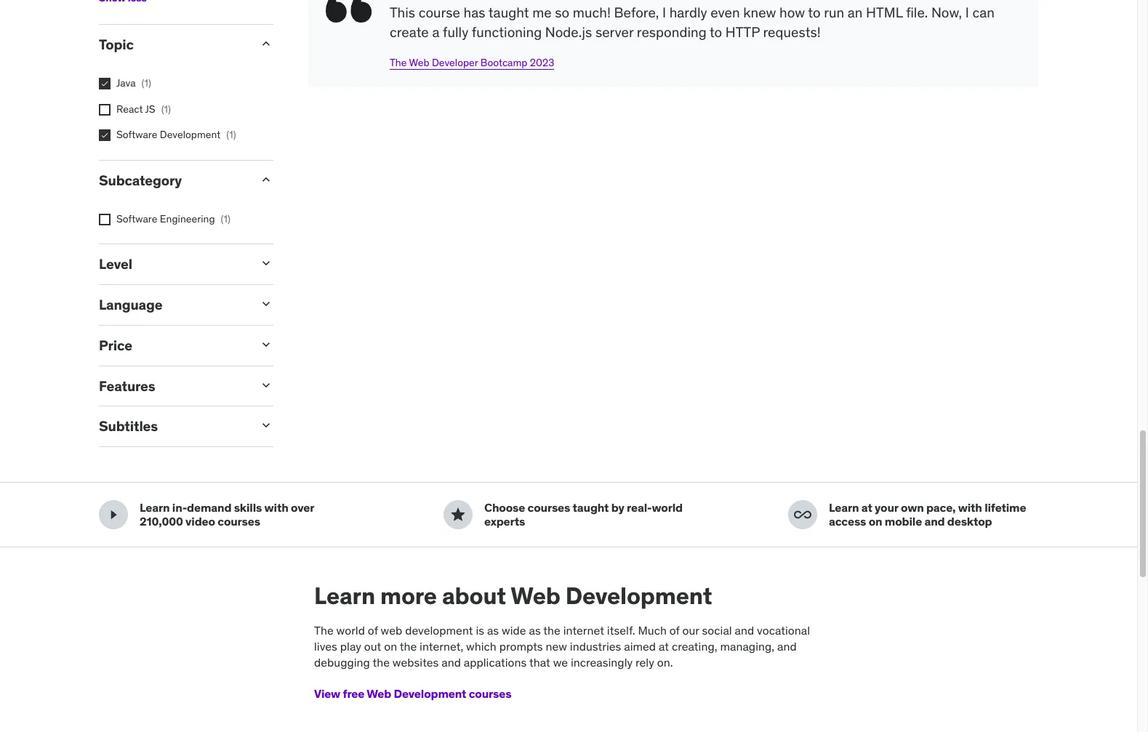 Task type: describe. For each thing, give the bounding box(es) containing it.
react
[[116, 102, 143, 115]]

internet
[[564, 623, 605, 638]]

file.
[[907, 4, 929, 21]]

1 i from the left
[[663, 4, 667, 21]]

0 horizontal spatial to
[[710, 23, 723, 41]]

node.js
[[546, 23, 593, 41]]

functioning
[[472, 23, 542, 41]]

development inside view free web development courses link
[[394, 687, 467, 702]]

more
[[380, 582, 437, 611]]

2023
[[530, 56, 555, 69]]

taught inside 'this course has taught me so much! before, i hardly even knew how to run an html file. now, i can create a fully functioning node.js server responding to http requests!'
[[489, 4, 529, 21]]

small image for topic
[[259, 37, 274, 51]]

in-
[[172, 501, 187, 515]]

debugging
[[314, 656, 370, 670]]

so
[[555, 4, 570, 21]]

bootcamp
[[481, 56, 528, 69]]

level button
[[99, 256, 247, 273]]

hardly
[[670, 4, 708, 21]]

developer
[[432, 56, 478, 69]]

rely
[[636, 656, 655, 670]]

software development (1)
[[116, 128, 236, 141]]

mobile
[[885, 515, 923, 529]]

real-
[[627, 501, 652, 515]]

increasingly
[[571, 656, 633, 670]]

learn for learn more about web development
[[314, 582, 375, 611]]

0 vertical spatial xsmall image
[[150, 0, 161, 4]]

demand
[[187, 501, 232, 515]]

new
[[546, 640, 568, 654]]

requests!
[[764, 23, 821, 41]]

development
[[405, 623, 473, 638]]

medium image
[[795, 507, 812, 524]]

courses inside view free web development courses link
[[469, 687, 512, 702]]

price button
[[99, 337, 247, 354]]

our
[[683, 623, 700, 638]]

java (1)
[[116, 76, 151, 90]]

over
[[291, 501, 314, 515]]

choose courses taught by real-world experts
[[485, 501, 683, 529]]

create
[[390, 23, 429, 41]]

even
[[711, 4, 740, 21]]

itself.
[[607, 623, 636, 638]]

how
[[780, 4, 806, 21]]

topic
[[99, 36, 134, 53]]

2 vertical spatial the
[[373, 656, 390, 670]]

choose
[[485, 501, 525, 515]]

this
[[390, 4, 416, 21]]

prompts
[[500, 640, 543, 654]]

features button
[[99, 377, 247, 395]]

xsmall image for java
[[99, 78, 111, 90]]

can
[[973, 4, 995, 21]]

(1) for js
[[161, 102, 171, 115]]

world inside choose courses taught by real-world experts
[[652, 501, 683, 515]]

run
[[825, 4, 845, 21]]

now,
[[932, 4, 963, 21]]

wide
[[502, 623, 527, 638]]

view
[[314, 687, 341, 702]]

js
[[145, 102, 155, 115]]

price
[[99, 337, 132, 354]]

the world of web development is as wide as the internet itself. much of our social and vocational lives play out on the internet, which prompts new industries aimed at creating, managing, and debugging the websites and applications that we increasingly rely on.
[[314, 623, 811, 670]]

is
[[476, 623, 485, 638]]

out
[[364, 640, 382, 654]]

which
[[466, 640, 497, 654]]

that
[[530, 656, 551, 670]]

about
[[442, 582, 506, 611]]

software for software engineering
[[116, 212, 157, 225]]

the for the world of web development is as wide as the internet itself. much of our social and vocational lives play out on the internet, which prompts new industries aimed at creating, managing, and debugging the websites and applications that we increasingly rely on.
[[314, 623, 334, 638]]

this course has taught me so much! before, i hardly even knew how to run an html file. now, i can create a fully functioning node.js server responding to http requests!
[[390, 4, 995, 41]]

learn for learn at your own pace, with lifetime access on mobile and desktop
[[830, 501, 860, 515]]

0 vertical spatial development
[[160, 128, 221, 141]]

engineering
[[160, 212, 215, 225]]

has
[[464, 4, 486, 21]]

small image for price
[[259, 338, 274, 352]]

topic button
[[99, 36, 247, 53]]

language
[[99, 296, 163, 314]]

creating,
[[672, 640, 718, 654]]

language button
[[99, 296, 247, 314]]

software for software development
[[116, 128, 157, 141]]

much
[[639, 623, 667, 638]]

video
[[186, 515, 215, 529]]

we
[[553, 656, 568, 670]]

subtitles
[[99, 418, 158, 435]]

1 of from the left
[[368, 623, 378, 638]]

web
[[381, 623, 403, 638]]

pace,
[[927, 501, 956, 515]]

free
[[343, 687, 365, 702]]

aimed
[[624, 640, 656, 654]]

fully
[[443, 23, 469, 41]]

learn for learn in-demand skills with over 210,000 video courses
[[140, 501, 170, 515]]

server
[[596, 23, 634, 41]]



Task type: locate. For each thing, give the bounding box(es) containing it.
the web developer bootcamp 2023 link
[[390, 56, 555, 69]]

small image for language
[[259, 297, 274, 311]]

software down subcategory
[[116, 212, 157, 225]]

websites
[[393, 656, 439, 670]]

2 horizontal spatial web
[[511, 582, 561, 611]]

knew
[[744, 4, 777, 21]]

and
[[925, 515, 946, 529], [735, 623, 755, 638], [778, 640, 797, 654], [442, 656, 461, 670]]

xsmall image up subcategory
[[99, 130, 111, 141]]

small image
[[259, 37, 274, 51], [259, 297, 274, 311], [259, 338, 274, 352], [259, 378, 274, 393]]

world right by
[[652, 501, 683, 515]]

courses right choose
[[528, 501, 571, 515]]

learn in-demand skills with over 210,000 video courses
[[140, 501, 314, 529]]

the up websites
[[400, 640, 417, 654]]

with inside learn at your own pace, with lifetime access on mobile and desktop
[[959, 501, 983, 515]]

with inside learn in-demand skills with over 210,000 video courses
[[265, 501, 289, 515]]

world up play
[[337, 623, 365, 638]]

(1) for engineering
[[221, 212, 231, 225]]

with right 'pace,' at the right bottom
[[959, 501, 983, 515]]

xsmall image left react
[[99, 104, 111, 115]]

subtitles button
[[99, 418, 247, 435]]

1 with from the left
[[265, 501, 289, 515]]

0 vertical spatial xsmall image
[[99, 78, 111, 90]]

0 horizontal spatial learn
[[140, 501, 170, 515]]

experts
[[485, 515, 525, 529]]

0 vertical spatial world
[[652, 501, 683, 515]]

2 xsmall image from the top
[[99, 214, 111, 225]]

1 horizontal spatial courses
[[469, 687, 512, 702]]

1 horizontal spatial taught
[[573, 501, 609, 515]]

2 medium image from the left
[[450, 507, 467, 524]]

medium image
[[105, 507, 122, 524], [450, 507, 467, 524]]

0 vertical spatial software
[[116, 128, 157, 141]]

java
[[116, 76, 136, 90]]

0 horizontal spatial on
[[384, 640, 397, 654]]

on.
[[658, 656, 673, 670]]

play
[[340, 640, 362, 654]]

http
[[726, 23, 760, 41]]

1 horizontal spatial learn
[[314, 582, 375, 611]]

on left "mobile"
[[869, 515, 883, 529]]

web up wide
[[511, 582, 561, 611]]

the up new
[[544, 623, 561, 638]]

0 horizontal spatial of
[[368, 623, 378, 638]]

taught inside choose courses taught by real-world experts
[[573, 501, 609, 515]]

vocational
[[758, 623, 811, 638]]

courses inside learn in-demand skills with over 210,000 video courses
[[218, 515, 260, 529]]

and right own
[[925, 515, 946, 529]]

3 small image from the top
[[259, 338, 274, 352]]

1 vertical spatial the
[[314, 623, 334, 638]]

world
[[652, 501, 683, 515], [337, 623, 365, 638]]

at inside the world of web development is as wide as the internet itself. much of our social and vocational lives play out on the internet, which prompts new industries aimed at creating, managing, and debugging the websites and applications that we increasingly rely on.
[[659, 640, 670, 654]]

1 horizontal spatial as
[[529, 623, 541, 638]]

210,000
[[140, 515, 183, 529]]

2 horizontal spatial courses
[[528, 501, 571, 515]]

and inside learn at your own pace, with lifetime access on mobile and desktop
[[925, 515, 946, 529]]

on down "web"
[[384, 640, 397, 654]]

courses
[[528, 501, 571, 515], [218, 515, 260, 529], [469, 687, 512, 702]]

1 horizontal spatial of
[[670, 623, 680, 638]]

1 horizontal spatial with
[[959, 501, 983, 515]]

the down "out"
[[373, 656, 390, 670]]

development up much
[[566, 582, 713, 611]]

the inside the world of web development is as wide as the internet itself. much of our social and vocational lives play out on the internet, which prompts new industries aimed at creating, managing, and debugging the websites and applications that we increasingly rely on.
[[314, 623, 334, 638]]

courses inside choose courses taught by real-world experts
[[528, 501, 571, 515]]

2 horizontal spatial the
[[544, 623, 561, 638]]

1 xsmall image from the top
[[99, 78, 111, 90]]

0 vertical spatial web
[[409, 56, 430, 69]]

of left our at the right of the page
[[670, 623, 680, 638]]

world inside the world of web development is as wide as the internet itself. much of our social and vocational lives play out on the internet, which prompts new industries aimed at creating, managing, and debugging the websites and applications that we increasingly rely on.
[[337, 623, 365, 638]]

1 horizontal spatial the
[[390, 56, 407, 69]]

1 small image from the top
[[259, 172, 274, 187]]

3 small image from the top
[[259, 419, 274, 433]]

2 vertical spatial development
[[394, 687, 467, 702]]

learn at your own pace, with lifetime access on mobile and desktop
[[830, 501, 1027, 529]]

software
[[116, 128, 157, 141], [116, 212, 157, 225]]

i up responding
[[663, 4, 667, 21]]

medium image for learn
[[105, 507, 122, 524]]

medium image for choose
[[450, 507, 467, 524]]

on inside learn at your own pace, with lifetime access on mobile and desktop
[[869, 515, 883, 529]]

1 horizontal spatial at
[[862, 501, 873, 515]]

the
[[390, 56, 407, 69], [314, 623, 334, 638]]

1 horizontal spatial medium image
[[450, 507, 467, 524]]

2 small image from the top
[[259, 297, 274, 311]]

0 horizontal spatial the
[[314, 623, 334, 638]]

medium image left 210,000
[[105, 507, 122, 524]]

social
[[703, 623, 732, 638]]

1 horizontal spatial development
[[394, 687, 467, 702]]

xsmall image for software
[[99, 214, 111, 225]]

0 horizontal spatial medium image
[[105, 507, 122, 524]]

on inside the world of web development is as wide as the internet itself. much of our social and vocational lives play out on the internet, which prompts new industries aimed at creating, managing, and debugging the websites and applications that we increasingly rely on.
[[384, 640, 397, 654]]

learn left the 'in-'
[[140, 501, 170, 515]]

course
[[419, 4, 461, 21]]

at
[[862, 501, 873, 515], [659, 640, 670, 654]]

learn inside learn at your own pace, with lifetime access on mobile and desktop
[[830, 501, 860, 515]]

of up "out"
[[368, 623, 378, 638]]

1 software from the top
[[116, 128, 157, 141]]

xsmall image
[[99, 78, 111, 90], [99, 214, 111, 225]]

xsmall image for react js
[[99, 104, 111, 115]]

web down the create
[[409, 56, 430, 69]]

0 horizontal spatial with
[[265, 501, 289, 515]]

2 small image from the top
[[259, 256, 274, 271]]

development down websites
[[394, 687, 467, 702]]

1 vertical spatial web
[[511, 582, 561, 611]]

2 horizontal spatial development
[[566, 582, 713, 611]]

of
[[368, 623, 378, 638], [670, 623, 680, 638]]

1 vertical spatial world
[[337, 623, 365, 638]]

1 vertical spatial the
[[400, 640, 417, 654]]

small image for subtitles
[[259, 419, 274, 433]]

lifetime
[[985, 501, 1027, 515]]

4 small image from the top
[[259, 378, 274, 393]]

lives
[[314, 640, 338, 654]]

1 vertical spatial small image
[[259, 256, 274, 271]]

xsmall image
[[150, 0, 161, 4], [99, 104, 111, 115], [99, 130, 111, 141]]

level
[[99, 256, 132, 273]]

courses down applications
[[469, 687, 512, 702]]

0 horizontal spatial i
[[663, 4, 667, 21]]

medium image left experts
[[450, 507, 467, 524]]

view free web development courses link
[[314, 677, 512, 712]]

(1)
[[142, 76, 151, 90], [161, 102, 171, 115], [227, 128, 236, 141], [221, 212, 231, 225]]

2 with from the left
[[959, 501, 983, 515]]

1 vertical spatial to
[[710, 23, 723, 41]]

1 medium image from the left
[[105, 507, 122, 524]]

responding
[[637, 23, 707, 41]]

by
[[612, 501, 625, 515]]

small image for level
[[259, 256, 274, 271]]

1 horizontal spatial to
[[809, 4, 821, 21]]

with left over
[[265, 501, 289, 515]]

1 horizontal spatial i
[[966, 4, 970, 21]]

i
[[663, 4, 667, 21], [966, 4, 970, 21]]

learn more about web development
[[314, 582, 713, 611]]

xsmall image for software development
[[99, 130, 111, 141]]

0 horizontal spatial at
[[659, 640, 670, 654]]

small image for subcategory
[[259, 172, 274, 187]]

xsmall image up topic dropdown button
[[150, 0, 161, 4]]

1 horizontal spatial the
[[400, 640, 417, 654]]

much!
[[573, 4, 611, 21]]

0 horizontal spatial web
[[367, 687, 392, 702]]

1 vertical spatial xsmall image
[[99, 104, 111, 115]]

development
[[160, 128, 221, 141], [566, 582, 713, 611], [394, 687, 467, 702]]

small image for features
[[259, 378, 274, 393]]

1 vertical spatial taught
[[573, 501, 609, 515]]

features
[[99, 377, 155, 395]]

managing,
[[721, 640, 775, 654]]

2 of from the left
[[670, 623, 680, 638]]

0 vertical spatial to
[[809, 4, 821, 21]]

development up subcategory dropdown button
[[160, 128, 221, 141]]

2 as from the left
[[529, 623, 541, 638]]

html
[[867, 4, 903, 21]]

2 horizontal spatial learn
[[830, 501, 860, 515]]

industries
[[570, 640, 622, 654]]

and up managing,
[[735, 623, 755, 638]]

xsmall image up level
[[99, 214, 111, 225]]

1 horizontal spatial world
[[652, 501, 683, 515]]

applications
[[464, 656, 527, 670]]

your
[[875, 501, 899, 515]]

web right free
[[367, 687, 392, 702]]

2 i from the left
[[966, 4, 970, 21]]

0 horizontal spatial as
[[487, 623, 499, 638]]

0 vertical spatial the
[[390, 56, 407, 69]]

the web developer bootcamp 2023
[[390, 56, 555, 69]]

software engineering (1)
[[116, 212, 231, 225]]

an
[[848, 4, 863, 21]]

internet,
[[420, 640, 464, 654]]

1 vertical spatial xsmall image
[[99, 214, 111, 225]]

1 vertical spatial development
[[566, 582, 713, 611]]

(1) for development
[[227, 128, 236, 141]]

taught left by
[[573, 501, 609, 515]]

the for the web developer bootcamp 2023
[[390, 56, 407, 69]]

at left your
[[862, 501, 873, 515]]

learn right medium image
[[830, 501, 860, 515]]

2 vertical spatial xsmall image
[[99, 130, 111, 141]]

0 vertical spatial the
[[544, 623, 561, 638]]

subcategory
[[99, 172, 182, 189]]

own
[[901, 501, 925, 515]]

0 horizontal spatial courses
[[218, 515, 260, 529]]

taught
[[489, 4, 529, 21], [573, 501, 609, 515]]

the down the create
[[390, 56, 407, 69]]

0 horizontal spatial world
[[337, 623, 365, 638]]

at inside learn at your own pace, with lifetime access on mobile and desktop
[[862, 501, 873, 515]]

2 vertical spatial web
[[367, 687, 392, 702]]

a
[[432, 23, 440, 41]]

xsmall image left java on the left of the page
[[99, 78, 111, 90]]

skills
[[234, 501, 262, 515]]

1 vertical spatial at
[[659, 640, 670, 654]]

courses right 'video'
[[218, 515, 260, 529]]

0 horizontal spatial development
[[160, 128, 221, 141]]

software down react js (1)
[[116, 128, 157, 141]]

small image
[[259, 172, 274, 187], [259, 256, 274, 271], [259, 419, 274, 433]]

and down "internet,"
[[442, 656, 461, 670]]

view free web development courses
[[314, 687, 512, 702]]

access
[[830, 515, 867, 529]]

2 vertical spatial small image
[[259, 419, 274, 433]]

learn up play
[[314, 582, 375, 611]]

desktop
[[948, 515, 993, 529]]

1 vertical spatial on
[[384, 640, 397, 654]]

as right wide
[[529, 623, 541, 638]]

learn
[[140, 501, 170, 515], [830, 501, 860, 515], [314, 582, 375, 611]]

0 horizontal spatial the
[[373, 656, 390, 670]]

react js (1)
[[116, 102, 171, 115]]

taught up functioning in the top of the page
[[489, 4, 529, 21]]

1 as from the left
[[487, 623, 499, 638]]

i left can
[[966, 4, 970, 21]]

0 vertical spatial taught
[[489, 4, 529, 21]]

before,
[[615, 4, 660, 21]]

and down vocational
[[778, 640, 797, 654]]

0 vertical spatial at
[[862, 501, 873, 515]]

1 horizontal spatial web
[[409, 56, 430, 69]]

1 small image from the top
[[259, 37, 274, 51]]

0 vertical spatial small image
[[259, 172, 274, 187]]

to left run
[[809, 4, 821, 21]]

0 horizontal spatial taught
[[489, 4, 529, 21]]

learn inside learn in-demand skills with over 210,000 video courses
[[140, 501, 170, 515]]

1 vertical spatial software
[[116, 212, 157, 225]]

0 vertical spatial on
[[869, 515, 883, 529]]

1 horizontal spatial on
[[869, 515, 883, 529]]

me
[[533, 4, 552, 21]]

as right is
[[487, 623, 499, 638]]

2 software from the top
[[116, 212, 157, 225]]

at up on.
[[659, 640, 670, 654]]

to down even
[[710, 23, 723, 41]]

the up lives
[[314, 623, 334, 638]]



Task type: vqa. For each thing, say whether or not it's contained in the screenshot.
1st Photography from right
no



